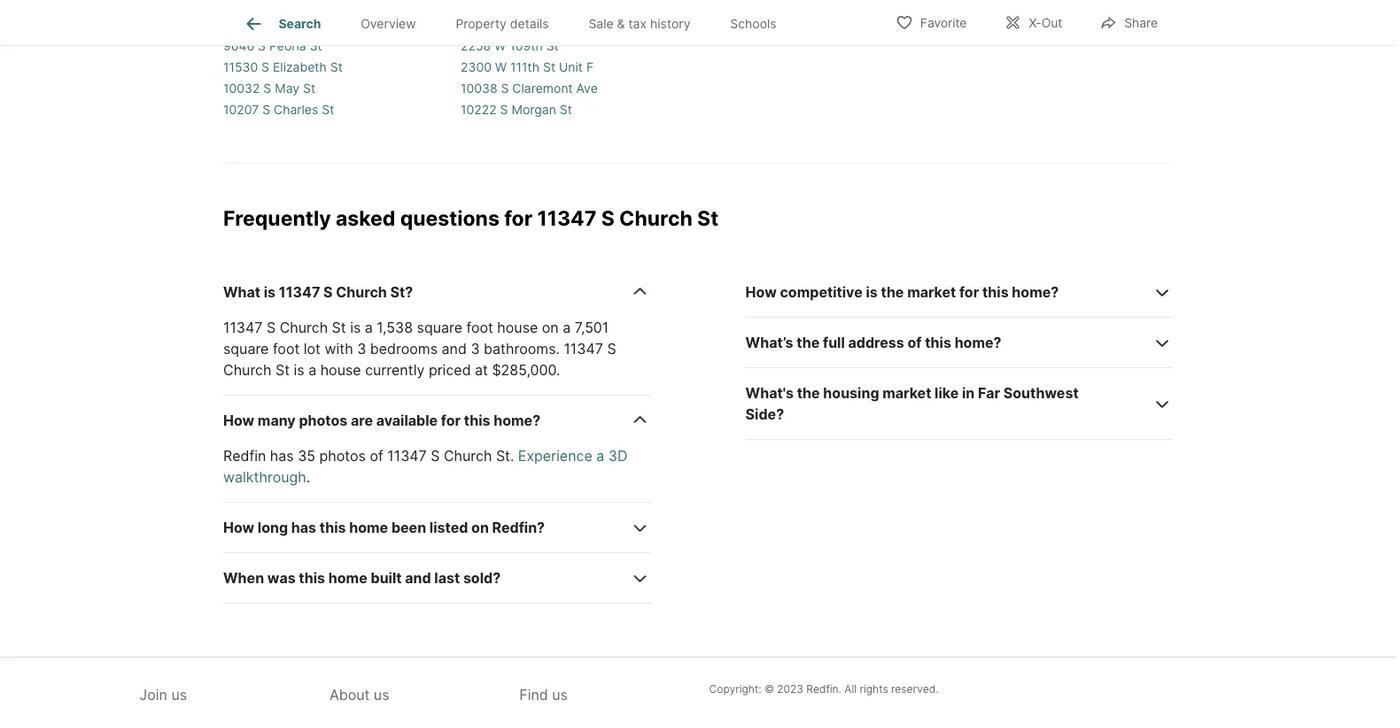 Task type: vqa. For each thing, say whether or not it's contained in the screenshot.
'natural'
no



Task type: describe. For each thing, give the bounding box(es) containing it.
10032 s may st link
[[223, 82, 315, 97]]

is right what
[[264, 284, 276, 301]]

a inside experience a 3d walkthrough
[[597, 448, 605, 465]]

copyright: © 2023 redfin. all rights reserved.
[[709, 684, 939, 696]]

3d
[[609, 448, 628, 465]]

house inside 11347 s church st is a house currently priced at $285,000.
[[320, 362, 361, 379]]

frequently asked questions for 11347 s church st
[[223, 207, 719, 231]]

st for 2300 w 111th st unit f
[[543, 60, 556, 76]]

.
[[306, 469, 310, 486]]

10222 s morgan st link
[[461, 103, 572, 118]]

9646 s peoria st link
[[223, 39, 322, 54]]

1 vertical spatial all
[[845, 684, 857, 696]]

questions
[[400, 207, 500, 231]]

2258
[[461, 39, 491, 54]]

church inside 11347 s church st is a 1,538 square foot house on a 7,501 square foot lot with 3 bedrooms and 3 bathrooms.
[[280, 319, 328, 337]]

11347 inside 11347 s church st is a 1,538 square foot house on a 7,501 square foot lot with 3 bedrooms and 3 bathrooms.
[[223, 319, 263, 337]]

elizabeth
[[273, 60, 327, 76]]

address
[[848, 334, 904, 352]]

©
[[765, 684, 774, 696]]

join us
[[140, 687, 187, 704]]

rights
[[860, 684, 888, 696]]

search link
[[243, 13, 321, 35]]

9733
[[461, 18, 491, 33]]

10032
[[223, 82, 260, 97]]

2023
[[777, 684, 804, 696]]

charles
[[274, 103, 318, 118]]

us for about us
[[374, 687, 389, 704]]

sold?
[[463, 570, 501, 587]]

how for how competitive is the market for this home?
[[746, 284, 777, 301]]

built
[[371, 570, 402, 587]]

unit
[[559, 60, 583, 76]]

may
[[275, 82, 300, 97]]

and inside dropdown button
[[405, 570, 431, 587]]

9944 s sangamon st link
[[223, 18, 348, 33]]

st for 10207 s charles st
[[322, 103, 334, 118]]

favorite button
[[881, 4, 982, 40]]

st for 9733 s wood st
[[543, 18, 555, 33]]

how many photos are available for this home?
[[223, 412, 541, 430]]

$285,000.
[[492, 362, 560, 379]]

a inside 11347 s church st is a house currently priced at $285,000.
[[308, 362, 316, 379]]

southwest
[[1004, 385, 1079, 402]]

what's the full address of this home?
[[746, 334, 1002, 352]]

property details tab
[[436, 3, 569, 45]]

2 3 from the left
[[471, 341, 480, 358]]

x-out
[[1029, 16, 1063, 31]]

for for how many photos are available for this home?
[[441, 412, 461, 430]]

us for join us
[[171, 687, 187, 704]]

on inside dropdown button
[[471, 520, 489, 537]]

s for 9733 s wood st
[[494, 18, 502, 33]]

st for 11347 s church st is a house currently priced at $285,000.
[[276, 362, 290, 379]]

copyright:
[[709, 684, 762, 696]]

9646 s peoria st
[[223, 39, 322, 54]]

search
[[279, 16, 321, 31]]

how long has this home been listed on redfin? button
[[223, 504, 651, 554]]

s for 10032 s may st
[[263, 82, 271, 97]]

9944
[[223, 18, 255, 33]]

what
[[223, 284, 261, 301]]

10032 s may st
[[223, 82, 315, 97]]

favorite
[[920, 16, 967, 31]]

109th
[[510, 39, 543, 54]]

s for 11530 s elizabeth st
[[261, 60, 269, 76]]

10038 s claremont ave link
[[461, 82, 598, 97]]

how competitive is the market for this home?
[[746, 284, 1059, 301]]

2300
[[461, 60, 492, 76]]

2258 w 109th st link
[[461, 39, 559, 54]]

st for 2258 w 109th st
[[546, 39, 559, 54]]

9733 s wood st
[[461, 18, 555, 33]]

sale & tax history tab
[[569, 3, 711, 45]]

redfin has 35 photos of 11347 s church st.
[[223, 448, 518, 465]]

this inside dropdown button
[[464, 412, 490, 430]]

listings
[[789, 18, 834, 33]]

priced
[[429, 362, 471, 379]]

7,501
[[575, 319, 609, 337]]

0 horizontal spatial all
[[698, 18, 712, 33]]

10222 s morgan st
[[461, 103, 572, 118]]

st?
[[390, 284, 413, 301]]

1 horizontal spatial foot
[[467, 319, 493, 337]]

claremont
[[512, 82, 573, 97]]

2258 w 109th st
[[461, 39, 559, 54]]

about
[[330, 687, 370, 704]]

house inside 11347 s church st is a 1,538 square foot house on a 7,501 square foot lot with 3 bedrooms and 3 bathrooms.
[[497, 319, 538, 337]]

schools
[[730, 16, 777, 31]]

the for housing
[[797, 385, 820, 402]]

st.
[[496, 448, 514, 465]]

housing
[[823, 385, 879, 402]]

share
[[1125, 16, 1158, 31]]

st for 11347 s church st is a 1,538 square foot house on a 7,501 square foot lot with 3 bedrooms and 3 bathrooms.
[[332, 319, 346, 337]]

side?
[[746, 406, 784, 424]]

join
[[140, 687, 167, 704]]

peoria
[[269, 39, 306, 54]]

listed
[[430, 520, 468, 537]]

wood
[[506, 18, 539, 33]]

1 vertical spatial foot
[[273, 341, 300, 358]]

when
[[223, 570, 264, 587]]

11530
[[223, 60, 258, 76]]

9733 s wood st link
[[461, 18, 555, 33]]

on inside 11347 s church st is a 1,538 square foot house on a 7,501 square foot lot with 3 bedrooms and 3 bathrooms.
[[542, 319, 559, 337]]

ave
[[576, 82, 598, 97]]

home? for how competitive is the market for this home?
[[1012, 284, 1059, 301]]

s for 10038 s claremont ave
[[501, 82, 509, 97]]

sale
[[589, 16, 614, 31]]

s for 11347 s church st is a house currently priced at $285,000.
[[607, 341, 616, 358]]

share button
[[1085, 4, 1173, 40]]

currently
[[365, 362, 425, 379]]

when was this home built and last sold?
[[223, 570, 501, 587]]

was
[[267, 570, 296, 587]]

find
[[519, 687, 548, 704]]

what's the housing market like in far southwest side?
[[746, 385, 1079, 424]]

how long has this home been listed on redfin?
[[223, 520, 545, 537]]

far
[[978, 385, 1000, 402]]

how competitive is the market for this home? button
[[746, 268, 1173, 319]]

what's
[[746, 385, 794, 402]]

bathrooms.
[[484, 341, 560, 358]]

all 60643 new listings link
[[698, 18, 834, 33]]

tax
[[629, 16, 647, 31]]

church inside 11347 s church st is a house currently priced at $285,000.
[[223, 362, 272, 379]]



Task type: locate. For each thing, give the bounding box(es) containing it.
s inside 11347 s church st is a house currently priced at $285,000.
[[607, 341, 616, 358]]

redfin.
[[807, 684, 842, 696]]

tab list containing search
[[223, 0, 811, 45]]

2 us from the left
[[374, 687, 389, 704]]

sale & tax history
[[589, 16, 691, 31]]

all
[[698, 18, 712, 33], [845, 684, 857, 696]]

st for 9944 s sangamon st
[[335, 18, 348, 33]]

how for how long has this home been listed on redfin?
[[223, 520, 254, 537]]

1 vertical spatial square
[[223, 341, 269, 358]]

and up priced
[[442, 341, 467, 358]]

home? inside dropdown button
[[494, 412, 541, 430]]

0 horizontal spatial us
[[171, 687, 187, 704]]

&
[[617, 16, 625, 31]]

1 horizontal spatial square
[[417, 319, 463, 337]]

photos
[[299, 412, 348, 430], [319, 448, 366, 465]]

market inside what's the housing market like in far southwest side?
[[883, 385, 932, 402]]

property
[[456, 16, 507, 31]]

0 horizontal spatial foot
[[273, 341, 300, 358]]

on right listed
[[471, 520, 489, 537]]

for right questions
[[504, 207, 533, 231]]

1 vertical spatial home?
[[955, 334, 1002, 352]]

of inside "dropdown button"
[[908, 334, 922, 352]]

sangamon
[[270, 18, 332, 33]]

is down lot
[[294, 362, 304, 379]]

2 horizontal spatial home?
[[1012, 284, 1059, 301]]

9944 s sangamon st
[[223, 18, 348, 33]]

1 vertical spatial house
[[320, 362, 361, 379]]

1 us from the left
[[171, 687, 187, 704]]

x-out button
[[989, 4, 1078, 40]]

square down what
[[223, 341, 269, 358]]

experience a 3d walkthrough button
[[223, 448, 628, 486]]

1 vertical spatial w
[[495, 60, 507, 76]]

1,538
[[377, 319, 413, 337]]

0 vertical spatial home?
[[1012, 284, 1059, 301]]

a down lot
[[308, 362, 316, 379]]

property details
[[456, 16, 549, 31]]

how for how many photos are available for this home?
[[223, 412, 254, 430]]

11347 inside dropdown button
[[279, 284, 320, 301]]

church
[[619, 207, 693, 231], [336, 284, 387, 301], [280, 319, 328, 337], [223, 362, 272, 379], [444, 448, 492, 465]]

x-
[[1029, 16, 1042, 31]]

foot left lot
[[273, 341, 300, 358]]

is inside 11347 s church st is a house currently priced at $285,000.
[[294, 362, 304, 379]]

for inside dropdown button
[[441, 412, 461, 430]]

s for 9944 s sangamon st
[[258, 18, 266, 33]]

of for address
[[908, 334, 922, 352]]

tab list
[[223, 0, 811, 45]]

1 horizontal spatial on
[[542, 319, 559, 337]]

is up with
[[350, 319, 361, 337]]

redfin
[[223, 448, 266, 465]]

market up what's the full address of this home? "dropdown button"
[[907, 284, 956, 301]]

for right available
[[441, 412, 461, 430]]

of
[[908, 334, 922, 352], [370, 448, 383, 465]]

details
[[510, 16, 549, 31]]

0 vertical spatial foot
[[467, 319, 493, 337]]

asked
[[336, 207, 396, 231]]

home? for how many photos are available for this home?
[[494, 412, 541, 430]]

1 horizontal spatial all
[[845, 684, 857, 696]]

st for 9646 s peoria st
[[310, 39, 322, 54]]

3 us from the left
[[552, 687, 568, 704]]

how up redfin
[[223, 412, 254, 430]]

overview tab
[[341, 3, 436, 45]]

0 horizontal spatial and
[[405, 570, 431, 587]]

for
[[504, 207, 533, 231], [960, 284, 979, 301], [441, 412, 461, 430]]

the inside how competitive is the market for this home? dropdown button
[[881, 284, 904, 301]]

s for 9646 s peoria st
[[258, 39, 266, 54]]

s inside 11347 s church st is a 1,538 square foot house on a 7,501 square foot lot with 3 bedrooms and 3 bathrooms.
[[267, 319, 276, 337]]

1 vertical spatial and
[[405, 570, 431, 587]]

2 vertical spatial for
[[441, 412, 461, 430]]

last
[[434, 570, 460, 587]]

w down 2258 w 109th st link
[[495, 60, 507, 76]]

w down 9733 s wood st
[[494, 39, 506, 54]]

2 vertical spatial home?
[[494, 412, 541, 430]]

competitive
[[780, 284, 863, 301]]

s for 10207 s charles st
[[262, 103, 270, 118]]

redfin?
[[492, 520, 545, 537]]

the for full
[[797, 334, 820, 352]]

st for 10222 s morgan st
[[560, 103, 572, 118]]

1 w from the top
[[494, 39, 506, 54]]

this right was
[[299, 570, 325, 587]]

11347 inside 11347 s church st is a house currently priced at $285,000.
[[564, 341, 603, 358]]

bedrooms
[[370, 341, 438, 358]]

of for photos
[[370, 448, 383, 465]]

1 vertical spatial of
[[370, 448, 383, 465]]

photos right 35
[[319, 448, 366, 465]]

this up "when was this home built and last sold?"
[[320, 520, 346, 537]]

the inside what's the full address of this home? "dropdown button"
[[797, 334, 820, 352]]

1 horizontal spatial of
[[908, 334, 922, 352]]

all left 60643
[[698, 18, 712, 33]]

3 right with
[[357, 341, 366, 358]]

how
[[746, 284, 777, 301], [223, 412, 254, 430], [223, 520, 254, 537]]

walkthrough
[[223, 469, 306, 486]]

the left full
[[797, 334, 820, 352]]

0 vertical spatial square
[[417, 319, 463, 337]]

foot up at
[[467, 319, 493, 337]]

is right the competitive
[[866, 284, 878, 301]]

11530 s elizabeth st
[[223, 60, 343, 76]]

0 vertical spatial of
[[908, 334, 922, 352]]

home left been
[[349, 520, 388, 537]]

how inside dropdown button
[[223, 412, 254, 430]]

what's
[[746, 334, 794, 352]]

1 vertical spatial how
[[223, 412, 254, 430]]

full
[[823, 334, 845, 352]]

home? inside "dropdown button"
[[955, 334, 1002, 352]]

0 vertical spatial the
[[881, 284, 904, 301]]

1 vertical spatial for
[[960, 284, 979, 301]]

what's the full address of this home? button
[[746, 319, 1173, 369]]

and
[[442, 341, 467, 358], [405, 570, 431, 587]]

w
[[494, 39, 506, 54], [495, 60, 507, 76]]

10207
[[223, 103, 259, 118]]

this inside "dropdown button"
[[925, 334, 952, 352]]

schools tab
[[711, 3, 797, 45]]

what is 11347 s church st? button
[[223, 268, 651, 318]]

0 vertical spatial all
[[698, 18, 712, 33]]

1 horizontal spatial us
[[374, 687, 389, 704]]

s inside dropdown button
[[324, 284, 333, 301]]

10038
[[461, 82, 498, 97]]

us right find
[[552, 687, 568, 704]]

like
[[935, 385, 959, 402]]

out
[[1042, 16, 1063, 31]]

at
[[475, 362, 488, 379]]

1 horizontal spatial home?
[[955, 334, 1002, 352]]

what's the housing market like in far southwest side? button
[[746, 369, 1173, 441]]

in
[[962, 385, 975, 402]]

0 vertical spatial house
[[497, 319, 538, 337]]

frequently
[[223, 207, 331, 231]]

what is 11347 s church st?
[[223, 284, 413, 301]]

reserved.
[[891, 684, 939, 696]]

10207 s charles st link
[[223, 103, 334, 118]]

1 vertical spatial has
[[291, 520, 316, 537]]

church inside dropdown button
[[336, 284, 387, 301]]

a left '7,501'
[[563, 319, 571, 337]]

us right about
[[374, 687, 389, 704]]

1 horizontal spatial house
[[497, 319, 538, 337]]

for inside dropdown button
[[960, 284, 979, 301]]

w for 2258
[[494, 39, 506, 54]]

us for find us
[[552, 687, 568, 704]]

0 vertical spatial for
[[504, 207, 533, 231]]

3 up at
[[471, 341, 480, 358]]

s for 11347 s church st is a 1,538 square foot house on a 7,501 square foot lot with 3 bedrooms and 3 bathrooms.
[[267, 319, 276, 337]]

11530 s elizabeth st link
[[223, 60, 343, 76]]

st for 11530 s elizabeth st
[[330, 60, 343, 76]]

2 horizontal spatial us
[[552, 687, 568, 704]]

0 horizontal spatial of
[[370, 448, 383, 465]]

has inside dropdown button
[[291, 520, 316, 537]]

overview
[[361, 16, 416, 31]]

photos inside dropdown button
[[299, 412, 348, 430]]

st inside 11347 s church st is a 1,538 square foot house on a 7,501 square foot lot with 3 bedrooms and 3 bathrooms.
[[332, 319, 346, 337]]

0 horizontal spatial 3
[[357, 341, 366, 358]]

available
[[376, 412, 438, 430]]

10222
[[461, 103, 497, 118]]

the up address
[[881, 284, 904, 301]]

square
[[417, 319, 463, 337], [223, 341, 269, 358]]

us right join
[[171, 687, 187, 704]]

0 horizontal spatial square
[[223, 341, 269, 358]]

a left 3d
[[597, 448, 605, 465]]

how up what's
[[746, 284, 777, 301]]

market left the like
[[883, 385, 932, 402]]

0 horizontal spatial on
[[471, 520, 489, 537]]

on up the bathrooms.
[[542, 319, 559, 337]]

a left 1,538
[[365, 319, 373, 337]]

f
[[586, 60, 594, 76]]

this down at
[[464, 412, 490, 430]]

home? inside dropdown button
[[1012, 284, 1059, 301]]

0 horizontal spatial for
[[441, 412, 461, 430]]

0 vertical spatial has
[[270, 448, 294, 465]]

about us
[[330, 687, 389, 704]]

0 vertical spatial and
[[442, 341, 467, 358]]

market
[[907, 284, 956, 301], [883, 385, 932, 402]]

2 vertical spatial the
[[797, 385, 820, 402]]

w for 2300
[[495, 60, 507, 76]]

0 vertical spatial how
[[746, 284, 777, 301]]

with
[[325, 341, 353, 358]]

0 vertical spatial w
[[494, 39, 506, 54]]

0 horizontal spatial home?
[[494, 412, 541, 430]]

2 w from the top
[[495, 60, 507, 76]]

the right what's
[[797, 385, 820, 402]]

0 vertical spatial on
[[542, 319, 559, 337]]

0 vertical spatial market
[[907, 284, 956, 301]]

st inside 11347 s church st is a house currently priced at $285,000.
[[276, 362, 290, 379]]

1 horizontal spatial and
[[442, 341, 467, 358]]

11347 s church st is a 1,538 square foot house on a 7,501 square foot lot with 3 bedrooms and 3 bathrooms.
[[223, 319, 609, 358]]

morgan
[[512, 103, 556, 118]]

0 horizontal spatial house
[[320, 362, 361, 379]]

many
[[258, 412, 296, 430]]

1 vertical spatial the
[[797, 334, 820, 352]]

1 vertical spatial market
[[883, 385, 932, 402]]

all left the rights
[[845, 684, 857, 696]]

of right address
[[908, 334, 922, 352]]

foot
[[467, 319, 493, 337], [273, 341, 300, 358]]

1 vertical spatial photos
[[319, 448, 366, 465]]

1 3 from the left
[[357, 341, 366, 358]]

house down with
[[320, 362, 361, 379]]

2 horizontal spatial for
[[960, 284, 979, 301]]

st for 10032 s may st
[[303, 82, 315, 97]]

1 horizontal spatial for
[[504, 207, 533, 231]]

3
[[357, 341, 366, 358], [471, 341, 480, 358]]

0 vertical spatial home
[[349, 520, 388, 537]]

photos left are
[[299, 412, 348, 430]]

home?
[[1012, 284, 1059, 301], [955, 334, 1002, 352], [494, 412, 541, 430]]

2 vertical spatial how
[[223, 520, 254, 537]]

and left last
[[405, 570, 431, 587]]

house up the bathrooms.
[[497, 319, 538, 337]]

1 vertical spatial home
[[329, 570, 368, 587]]

of down how many photos are available for this home? in the bottom left of the page
[[370, 448, 383, 465]]

has right long
[[291, 520, 316, 537]]

and inside 11347 s church st is a 1,538 square foot house on a 7,501 square foot lot with 3 bedrooms and 3 bathrooms.
[[442, 341, 467, 358]]

is inside 11347 s church st is a 1,538 square foot house on a 7,501 square foot lot with 3 bedrooms and 3 bathrooms.
[[350, 319, 361, 337]]

s
[[258, 18, 266, 33], [494, 18, 502, 33], [258, 39, 266, 54], [261, 60, 269, 76], [263, 82, 271, 97], [501, 82, 509, 97], [262, 103, 270, 118], [500, 103, 508, 118], [601, 207, 615, 231], [324, 284, 333, 301], [267, 319, 276, 337], [607, 341, 616, 358], [431, 448, 440, 465]]

all 60643 new listings
[[698, 18, 834, 33]]

this up what's the full address of this home? "dropdown button"
[[983, 284, 1009, 301]]

for up what's the full address of this home? "dropdown button"
[[960, 284, 979, 301]]

the
[[881, 284, 904, 301], [797, 334, 820, 352], [797, 385, 820, 402]]

0 vertical spatial photos
[[299, 412, 348, 430]]

10038 s claremont ave
[[461, 82, 598, 97]]

s for 10222 s morgan st
[[500, 103, 508, 118]]

how left long
[[223, 520, 254, 537]]

house
[[497, 319, 538, 337], [320, 362, 361, 379]]

for for how competitive is the market for this home?
[[960, 284, 979, 301]]

how many photos are available for this home? button
[[223, 396, 651, 446]]

home left 'built'
[[329, 570, 368, 587]]

square down what is 11347 s church st? dropdown button
[[417, 319, 463, 337]]

2300 w 111th st unit f
[[461, 60, 594, 76]]

has left 35
[[270, 448, 294, 465]]

1 vertical spatial on
[[471, 520, 489, 537]]

this up the like
[[925, 334, 952, 352]]

the inside what's the housing market like in far southwest side?
[[797, 385, 820, 402]]

1 horizontal spatial 3
[[471, 341, 480, 358]]



